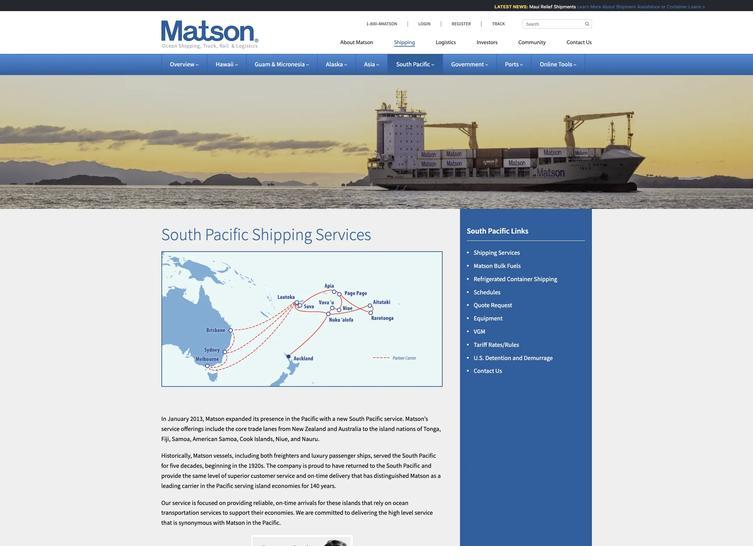 Task type: describe. For each thing, give the bounding box(es) containing it.
years.
[[321, 482, 336, 490]]

south pacific links
[[467, 226, 529, 236]]

matson inside our service is focused on providing reliable, on-time arrivals for these islands that rely on ocean transportation services to support their economies. we are committed to delivering the high level service that is synonymous with matson in the pacific.
[[226, 519, 245, 527]]

4matson
[[379, 21, 398, 27]]

vessels,
[[214, 452, 234, 460]]

matson bulk fuels
[[474, 262, 521, 270]]

service up transportation
[[172, 499, 191, 507]]

and left luxury
[[301, 452, 311, 460]]

in down same at left bottom
[[200, 482, 205, 490]]

1 vertical spatial for
[[302, 482, 309, 490]]

january
[[168, 415, 189, 423]]

the left core
[[226, 425, 235, 433]]

schedules link
[[474, 288, 501, 296]]

micronesia
[[277, 60, 305, 68]]

1 vertical spatial is
[[192, 499, 196, 507]]

ports
[[506, 60, 519, 68]]

register
[[452, 21, 471, 27]]

tonga,
[[424, 425, 441, 433]]

latest news: maui relief shipments learn more about shipment assistance or container loans >
[[491, 4, 702, 9]]

south pacific
[[397, 60, 431, 68]]

1 horizontal spatial about
[[599, 4, 611, 9]]

island inside in january 2013, matson expanded its presence in the pacific with a new south pacific service. matson's service offerings include the core trade lanes from new zealand and australia to the island nations of tonga, fiji, samoa, american samoa, cook islands, niue, and nauru.
[[380, 425, 395, 433]]

online tools link
[[540, 60, 577, 68]]

their
[[251, 509, 264, 517]]

1 on from the left
[[219, 499, 226, 507]]

2 vertical spatial that
[[161, 519, 172, 527]]

asia
[[365, 60, 375, 68]]

learn more about shipment assistance or container loans > link
[[573, 4, 702, 9]]

bulk
[[495, 262, 506, 270]]

islands
[[342, 499, 361, 507]]

tariff rates/rules
[[474, 341, 520, 349]]

equipment link
[[474, 314, 503, 322]]

services
[[201, 509, 222, 517]]

the up new at the left bottom
[[292, 415, 300, 423]]

refrigerated container shipping link
[[474, 275, 558, 283]]

equipment
[[474, 314, 503, 322]]

the right served
[[393, 452, 401, 460]]

economies.
[[265, 509, 295, 517]]

maui
[[526, 4, 536, 9]]

tools
[[559, 60, 573, 68]]

relief
[[537, 4, 549, 9]]

passenger
[[330, 452, 356, 460]]

offerings
[[181, 425, 204, 433]]

in inside in january 2013, matson expanded its presence in the pacific with a new south pacific service. matson's service offerings include the core trade lanes from new zealand and australia to the island nations of tonga, fiji, samoa, american samoa, cook islands, niue, and nauru.
[[285, 415, 290, 423]]

reliable,
[[254, 499, 275, 507]]

shipping inside "link"
[[395, 40, 416, 46]]

including
[[235, 452, 259, 460]]

shipments
[[550, 4, 572, 9]]

banner image
[[0, 64, 754, 209]]

the down same at left bottom
[[207, 482, 215, 490]]

schedules
[[474, 288, 501, 296]]

delivery
[[330, 472, 351, 480]]

overview link
[[170, 60, 199, 68]]

niue,
[[276, 435, 290, 443]]

include
[[205, 425, 225, 433]]

>
[[699, 4, 702, 9]]

the
[[267, 462, 276, 470]]

hawaii
[[216, 60, 234, 68]]

islands,
[[255, 435, 275, 443]]

customer
[[251, 472, 276, 480]]

delivering
[[352, 509, 378, 517]]

alaska
[[326, 60, 343, 68]]

0 vertical spatial container
[[663, 4, 684, 9]]

these
[[327, 499, 341, 507]]

serving
[[235, 482, 254, 490]]

our
[[161, 499, 171, 507]]

the down rely at the bottom
[[379, 509, 388, 517]]

committed
[[315, 509, 344, 517]]

online
[[540, 60, 558, 68]]

the down served
[[377, 462, 385, 470]]

service.
[[385, 415, 404, 423]]

superior
[[228, 472, 250, 480]]

nauru.
[[302, 435, 320, 443]]

proud
[[308, 462, 324, 470]]

american
[[193, 435, 218, 443]]

matson up "decades," at the left of the page
[[193, 452, 212, 460]]

2 vertical spatial is
[[173, 519, 178, 527]]

1 samoa, from the left
[[172, 435, 192, 443]]

and down company
[[297, 472, 307, 480]]

for inside our service is focused on providing reliable, on-time arrivals for these islands that rely on ocean transportation services to support their economies. we are committed to delivering the high level service that is synonymous with matson in the pacific.
[[318, 499, 326, 507]]

historically, matson vessels, including both freighters and luxury passenger ships, served the south pacific for five decades, beginning in the 1920s. the company is proud to have returned to the south pacific and provide the same level of superior customer service and on-time delivery that has distinguished matson as a leading carrier in the pacific serving island economies for 140 years.
[[161, 452, 441, 490]]

time inside historically, matson vessels, including both freighters and luxury passenger ships, served the south pacific for five decades, beginning in the 1920s. the company is proud to have returned to the south pacific and provide the same level of superior customer service and on-time delivery that has distinguished matson as a leading carrier in the pacific serving island economies for 140 years.
[[316, 472, 328, 480]]

expanded
[[226, 415, 252, 423]]

learn
[[573, 4, 585, 9]]

the up carrier
[[183, 472, 191, 480]]

arrivals
[[298, 499, 317, 507]]

zealand
[[305, 425, 326, 433]]

news:
[[509, 4, 524, 9]]

community link
[[509, 36, 557, 51]]

on- inside historically, matson vessels, including both freighters and luxury passenger ships, served the south pacific for five decades, beginning in the 1920s. the company is proud to have returned to the south pacific and provide the same level of superior customer service and on-time delivery that has distinguished matson as a leading carrier in the pacific serving island economies for 140 years.
[[308, 472, 316, 480]]

container inside south pacific links section
[[508, 275, 533, 283]]

1 horizontal spatial contact us link
[[557, 36, 592, 51]]

1-
[[367, 21, 371, 27]]

refrigerated container shipping
[[474, 275, 558, 283]]

the down their
[[253, 519, 261, 527]]

freighters
[[274, 452, 299, 460]]

quote
[[474, 301, 490, 309]]

shipping services
[[474, 249, 521, 257]]

time inside our service is focused on providing reliable, on-time arrivals for these islands that rely on ocean transportation services to support their economies. we are committed to delivering the high level service that is synonymous with matson in the pacific.
[[285, 499, 297, 507]]

contact inside 'link'
[[567, 40, 586, 46]]

matson inside south pacific links section
[[474, 262, 493, 270]]

fiji,
[[161, 435, 171, 443]]

south inside section
[[467, 226, 487, 236]]

and up as
[[422, 462, 432, 470]]

loans
[[685, 4, 697, 9]]

quote request
[[474, 301, 513, 309]]

island inside historically, matson vessels, including both freighters and luxury passenger ships, served the south pacific for five decades, beginning in the 1920s. the company is proud to have returned to the south pacific and provide the same level of superior customer service and on-time delivery that has distinguished matson as a leading carrier in the pacific serving island economies for 140 years.
[[255, 482, 271, 490]]

fuels
[[508, 262, 521, 270]]

support
[[229, 509, 250, 517]]

new
[[337, 415, 348, 423]]

about inside about matson link
[[341, 40, 355, 46]]

service inside in january 2013, matson expanded its presence in the pacific with a new south pacific service. matson's service offerings include the core trade lanes from new zealand and australia to the island nations of tonga, fiji, samoa, american samoa, cook islands, niue, and nauru.
[[161, 425, 180, 433]]

more
[[587, 4, 597, 9]]

are
[[306, 509, 314, 517]]

in up superior
[[233, 462, 238, 470]]

company
[[278, 462, 302, 470]]

hawaii link
[[216, 60, 238, 68]]

its
[[253, 415, 259, 423]]

and inside south pacific links section
[[513, 354, 523, 362]]

1 vertical spatial contact us link
[[474, 367, 503, 375]]

search image
[[586, 22, 590, 26]]



Task type: vqa. For each thing, say whether or not it's contained in the screenshot.
Payment Instructions LINK
no



Task type: locate. For each thing, give the bounding box(es) containing it.
time
[[316, 472, 328, 480], [285, 499, 297, 507]]

0 horizontal spatial samoa,
[[172, 435, 192, 443]]

guam
[[255, 60, 271, 68]]

track
[[493, 21, 506, 27]]

that inside historically, matson vessels, including both freighters and luxury passenger ships, served the south pacific for five decades, beginning in the 1920s. the company is proud to have returned to the south pacific and provide the same level of superior customer service and on-time delivery that has distinguished matson as a leading carrier in the pacific serving island economies for 140 years.
[[352, 472, 363, 480]]

samoa,
[[172, 435, 192, 443], [219, 435, 239, 443]]

1 horizontal spatial of
[[417, 425, 423, 433]]

online tools
[[540, 60, 573, 68]]

about
[[599, 4, 611, 9], [341, 40, 355, 46]]

and
[[513, 354, 523, 362], [328, 425, 338, 433], [291, 435, 301, 443], [301, 452, 311, 460], [422, 462, 432, 470], [297, 472, 307, 480]]

&
[[272, 60, 276, 68]]

container right or
[[663, 4, 684, 9]]

is left 'proud'
[[303, 462, 307, 470]]

samoa, down offerings
[[172, 435, 192, 443]]

0 vertical spatial level
[[208, 472, 220, 480]]

leading
[[161, 482, 181, 490]]

1 vertical spatial container
[[508, 275, 533, 283]]

links
[[512, 226, 529, 236]]

on- inside our service is focused on providing reliable, on-time arrivals for these islands that rely on ocean transportation services to support their economies. we are committed to delivering the high level service that is synonymous with matson in the pacific.
[[276, 499, 285, 507]]

0 horizontal spatial of
[[221, 472, 227, 480]]

140
[[310, 482, 320, 490]]

contact inside south pacific links section
[[474, 367, 495, 375]]

to up "has"
[[370, 462, 376, 470]]

1 horizontal spatial services
[[499, 249, 521, 257]]

in up from on the left bottom
[[285, 415, 290, 423]]

service up the economies
[[277, 472, 295, 480]]

level inside our service is focused on providing reliable, on-time arrivals for these islands that rely on ocean transportation services to support their economies. we are committed to delivering the high level service that is synonymous with matson in the pacific.
[[402, 509, 414, 517]]

for left five
[[161, 462, 169, 470]]

carrier
[[182, 482, 199, 490]]

0 vertical spatial island
[[380, 425, 395, 433]]

decades,
[[181, 462, 204, 470]]

matson bulk fuels link
[[474, 262, 521, 270]]

for left 140
[[302, 482, 309, 490]]

rates/rules
[[489, 341, 520, 349]]

1 horizontal spatial container
[[663, 4, 684, 9]]

1 horizontal spatial samoa,
[[219, 435, 239, 443]]

in
[[161, 415, 167, 423]]

of down matson's
[[417, 425, 423, 433]]

with
[[320, 415, 331, 423], [213, 519, 225, 527]]

matson down support
[[226, 519, 245, 527]]

both
[[261, 452, 273, 460]]

a
[[333, 415, 336, 423], [438, 472, 441, 480]]

matson inside in january 2013, matson expanded its presence in the pacific with a new south pacific service. matson's service offerings include the core trade lanes from new zealand and australia to the island nations of tonga, fiji, samoa, american samoa, cook islands, niue, and nauru.
[[206, 415, 225, 423]]

contact us down search image
[[567, 40, 592, 46]]

0 horizontal spatial contact us link
[[474, 367, 503, 375]]

us down detention
[[496, 367, 503, 375]]

1 horizontal spatial is
[[192, 499, 196, 507]]

with inside our service is focused on providing reliable, on-time arrivals for these islands that rely on ocean transportation services to support their economies. we are committed to delivering the high level service that is synonymous with matson in the pacific.
[[213, 519, 225, 527]]

of inside in january 2013, matson expanded its presence in the pacific with a new south pacific service. matson's service offerings include the core trade lanes from new zealand and australia to the island nations of tonga, fiji, samoa, american samoa, cook islands, niue, and nauru.
[[417, 425, 423, 433]]

0 vertical spatial that
[[352, 472, 363, 480]]

us down search image
[[587, 40, 592, 46]]

as
[[431, 472, 437, 480]]

level
[[208, 472, 220, 480], [402, 509, 414, 517]]

u.s. detention and demurrage link
[[474, 354, 553, 362]]

samoa, down core
[[219, 435, 239, 443]]

1 vertical spatial us
[[496, 367, 503, 375]]

south pacific links section
[[452, 209, 601, 546]]

shipping services link
[[474, 249, 521, 257]]

a left "new"
[[333, 415, 336, 423]]

level inside historically, matson vessels, including both freighters and luxury passenger ships, served the south pacific for five decades, beginning in the 1920s. the company is proud to have returned to the south pacific and provide the same level of superior customer service and on-time delivery that has distinguished matson as a leading carrier in the pacific serving island economies for 140 years.
[[208, 472, 220, 480]]

1 horizontal spatial on-
[[308, 472, 316, 480]]

0 horizontal spatial island
[[255, 482, 271, 490]]

level down beginning
[[208, 472, 220, 480]]

in inside our service is focused on providing reliable, on-time arrivals for these islands that rely on ocean transportation services to support their economies. we are committed to delivering the high level service that is synonymous with matson in the pacific.
[[247, 519, 251, 527]]

high
[[389, 509, 400, 517]]

u.s.
[[474, 354, 485, 362]]

contact down u.s.
[[474, 367, 495, 375]]

0 horizontal spatial about
[[341, 40, 355, 46]]

0 vertical spatial us
[[587, 40, 592, 46]]

to
[[363, 425, 368, 433], [326, 462, 331, 470], [370, 462, 376, 470], [223, 509, 228, 517], [345, 509, 350, 517]]

same
[[193, 472, 207, 480]]

island
[[380, 425, 395, 433], [255, 482, 271, 490]]

1 vertical spatial time
[[285, 499, 297, 507]]

0 vertical spatial of
[[417, 425, 423, 433]]

is
[[303, 462, 307, 470], [192, 499, 196, 507], [173, 519, 178, 527]]

register link
[[442, 21, 482, 27]]

with up zealand
[[320, 415, 331, 423]]

container down fuels
[[508, 275, 533, 283]]

0 vertical spatial about
[[599, 4, 611, 9]]

0 horizontal spatial services
[[316, 224, 372, 245]]

logistics
[[436, 40, 456, 46]]

of
[[417, 425, 423, 433], [221, 472, 227, 480]]

for left 'these'
[[318, 499, 326, 507]]

a right as
[[438, 472, 441, 480]]

island down service.
[[380, 425, 395, 433]]

investors
[[477, 40, 498, 46]]

provide
[[161, 472, 181, 480]]

1 horizontal spatial time
[[316, 472, 328, 480]]

service right high
[[415, 509, 433, 517]]

1 vertical spatial a
[[438, 472, 441, 480]]

2 horizontal spatial for
[[318, 499, 326, 507]]

the down 'including'
[[239, 462, 247, 470]]

1 horizontal spatial level
[[402, 509, 414, 517]]

tariff
[[474, 341, 488, 349]]

on right focused on the left of page
[[219, 499, 226, 507]]

luxury
[[312, 452, 328, 460]]

0 horizontal spatial contact us
[[474, 367, 503, 375]]

on- up economies. in the left bottom of the page
[[276, 499, 285, 507]]

0 horizontal spatial us
[[496, 367, 503, 375]]

demurrage
[[524, 354, 553, 362]]

shipment
[[612, 4, 632, 9]]

trade
[[248, 425, 262, 433]]

and down new at the left bottom
[[291, 435, 301, 443]]

to inside in january 2013, matson expanded its presence in the pacific with a new south pacific service. matson's service offerings include the core trade lanes from new zealand and australia to the island nations of tonga, fiji, samoa, american samoa, cook islands, niue, and nauru.
[[363, 425, 368, 433]]

vgm link
[[474, 327, 486, 335]]

core
[[236, 425, 247, 433]]

0 vertical spatial is
[[303, 462, 307, 470]]

2013,
[[190, 415, 204, 423]]

matson down 1-
[[356, 40, 374, 46]]

contact us inside south pacific links section
[[474, 367, 503, 375]]

matson inside top menu navigation
[[356, 40, 374, 46]]

and down rates/rules
[[513, 354, 523, 362]]

ports link
[[506, 60, 523, 68]]

Search search field
[[523, 19, 592, 29]]

2 vertical spatial for
[[318, 499, 326, 507]]

contact us link up tools
[[557, 36, 592, 51]]

800-
[[371, 21, 379, 27]]

0 vertical spatial time
[[316, 472, 328, 480]]

1 vertical spatial contact us
[[474, 367, 503, 375]]

that
[[352, 472, 363, 480], [362, 499, 373, 507], [161, 519, 172, 527]]

tariff rates/rules link
[[474, 341, 520, 349]]

contact us
[[567, 40, 592, 46], [474, 367, 503, 375]]

in
[[285, 415, 290, 423], [233, 462, 238, 470], [200, 482, 205, 490], [247, 519, 251, 527]]

0 horizontal spatial contact
[[474, 367, 495, 375]]

1 horizontal spatial island
[[380, 425, 395, 433]]

1 horizontal spatial contact
[[567, 40, 586, 46]]

presence
[[261, 415, 284, 423]]

vgm
[[474, 327, 486, 335]]

with inside in january 2013, matson expanded its presence in the pacific with a new south pacific service. matson's service offerings include the core trade lanes from new zealand and australia to the island nations of tonga, fiji, samoa, american samoa, cook islands, niue, and nauru.
[[320, 415, 331, 423]]

None search field
[[523, 19, 592, 29]]

of inside historically, matson vessels, including both freighters and luxury passenger ships, served the south pacific for five decades, beginning in the 1920s. the company is proud to have returned to the south pacific and provide the same level of superior customer service and on-time delivery that has distinguished matson as a leading carrier in the pacific serving island economies for 140 years.
[[221, 472, 227, 480]]

on-
[[308, 472, 316, 480], [276, 499, 285, 507]]

logistics link
[[426, 36, 467, 51]]

service
[[161, 425, 180, 433], [277, 472, 295, 480], [172, 499, 191, 507], [415, 509, 433, 517]]

on right rely at the bottom
[[385, 499, 392, 507]]

community
[[519, 40, 546, 46]]

1 horizontal spatial with
[[320, 415, 331, 423]]

us inside south pacific links section
[[496, 367, 503, 375]]

0 horizontal spatial container
[[508, 275, 533, 283]]

2 on from the left
[[385, 499, 392, 507]]

contact up tools
[[567, 40, 586, 46]]

the right australia on the bottom of page
[[370, 425, 378, 433]]

service up fiji,
[[161, 425, 180, 433]]

to right australia on the bottom of page
[[363, 425, 368, 433]]

island down customer
[[255, 482, 271, 490]]

new
[[292, 425, 304, 433]]

1-800-4matson link
[[367, 21, 408, 27]]

in down their
[[247, 519, 251, 527]]

australia
[[339, 425, 362, 433]]

assistance
[[634, 4, 656, 9]]

matson up include
[[206, 415, 225, 423]]

to left 'have'
[[326, 462, 331, 470]]

1 vertical spatial level
[[402, 509, 414, 517]]

0 horizontal spatial is
[[173, 519, 178, 527]]

south inside in january 2013, matson expanded its presence in the pacific with a new south pacific service. matson's service offerings include the core trade lanes from new zealand and australia to the island nations of tonga, fiji, samoa, american samoa, cook islands, niue, and nauru.
[[349, 415, 365, 423]]

with down services on the bottom of page
[[213, 519, 225, 527]]

sf image
[[161, 251, 443, 387]]

track link
[[482, 21, 506, 27]]

to left support
[[223, 509, 228, 517]]

service inside historically, matson vessels, including both freighters and luxury passenger ships, served the south pacific for five decades, beginning in the 1920s. the company is proud to have returned to the south pacific and provide the same level of superior customer service and on-time delivery that has distinguished matson as a leading carrier in the pacific serving island economies for 140 years.
[[277, 472, 295, 480]]

contact us down u.s.
[[474, 367, 503, 375]]

matson up refrigerated
[[474, 262, 493, 270]]

government link
[[452, 60, 489, 68]]

south pacific image
[[330, 290, 409, 368], [337, 292, 415, 370], [293, 300, 371, 378], [367, 303, 445, 381], [298, 304, 377, 382], [330, 305, 408, 384], [337, 308, 415, 386], [369, 311, 447, 389], [327, 312, 405, 390], [228, 327, 306, 405], [222, 350, 300, 428], [286, 354, 364, 432], [204, 364, 282, 442]]

us inside 'link'
[[587, 40, 592, 46]]

south pacific shipping services
[[161, 224, 372, 245]]

1 vertical spatial services
[[499, 249, 521, 257]]

0 horizontal spatial time
[[285, 499, 297, 507]]

cook
[[240, 435, 253, 443]]

0 vertical spatial contact us link
[[557, 36, 592, 51]]

on- up 140
[[308, 472, 316, 480]]

on
[[219, 499, 226, 507], [385, 499, 392, 507]]

from
[[279, 425, 291, 433]]

is down transportation
[[173, 519, 178, 527]]

0 vertical spatial contact us
[[567, 40, 592, 46]]

0 vertical spatial with
[[320, 415, 331, 423]]

ocean
[[393, 499, 409, 507]]

that up delivering
[[362, 499, 373, 507]]

is left focused on the left of page
[[192, 499, 196, 507]]

2 samoa, from the left
[[219, 435, 239, 443]]

1 horizontal spatial for
[[302, 482, 309, 490]]

login
[[419, 21, 431, 27]]

1 vertical spatial that
[[362, 499, 373, 507]]

u.s. detention and demurrage
[[474, 354, 553, 362]]

that down transportation
[[161, 519, 172, 527]]

0 horizontal spatial a
[[333, 415, 336, 423]]

0 horizontal spatial on-
[[276, 499, 285, 507]]

blue matson logo with ocean, shipping, truck, rail and logistics written beneath it. image
[[161, 21, 259, 49]]

1 vertical spatial with
[[213, 519, 225, 527]]

of down beginning
[[221, 472, 227, 480]]

is inside historically, matson vessels, including both freighters and luxury passenger ships, served the south pacific for five decades, beginning in the 1920s. the company is proud to have returned to the south pacific and provide the same level of superior customer service and on-time delivery that has distinguished matson as a leading carrier in the pacific serving island economies for 140 years.
[[303, 462, 307, 470]]

1 horizontal spatial on
[[385, 499, 392, 507]]

2 horizontal spatial is
[[303, 462, 307, 470]]

time down 'proud'
[[316, 472, 328, 480]]

about up alaska link
[[341, 40, 355, 46]]

0 horizontal spatial with
[[213, 519, 225, 527]]

services inside south pacific links section
[[499, 249, 521, 257]]

economies
[[272, 482, 301, 490]]

guam & micronesia link
[[255, 60, 309, 68]]

top menu navigation
[[341, 36, 592, 51]]

level down ocean at the bottom
[[402, 509, 414, 517]]

detention
[[486, 354, 512, 362]]

about right more
[[599, 4, 611, 9]]

1 horizontal spatial us
[[587, 40, 592, 46]]

transportation
[[161, 509, 199, 517]]

0 horizontal spatial on
[[219, 499, 226, 507]]

a inside in january 2013, matson expanded its presence in the pacific with a new south pacific service. matson's service offerings include the core trade lanes from new zealand and australia to the island nations of tonga, fiji, samoa, american samoa, cook islands, niue, and nauru.
[[333, 415, 336, 423]]

served
[[374, 452, 391, 460]]

that down "returned" at the bottom left
[[352, 472, 363, 480]]

0 vertical spatial services
[[316, 224, 372, 245]]

1 vertical spatial of
[[221, 472, 227, 480]]

login link
[[408, 21, 442, 27]]

1 vertical spatial contact
[[474, 367, 495, 375]]

0 horizontal spatial for
[[161, 462, 169, 470]]

the
[[292, 415, 300, 423], [226, 425, 235, 433], [370, 425, 378, 433], [393, 452, 401, 460], [239, 462, 247, 470], [377, 462, 385, 470], [183, 472, 191, 480], [207, 482, 215, 490], [379, 509, 388, 517], [253, 519, 261, 527]]

1 vertical spatial about
[[341, 40, 355, 46]]

0 vertical spatial on-
[[308, 472, 316, 480]]

1 vertical spatial on-
[[276, 499, 285, 507]]

1 horizontal spatial contact us
[[567, 40, 592, 46]]

a inside historically, matson vessels, including both freighters and luxury passenger ships, served the south pacific for five decades, beginning in the 1920s. the company is proud to have returned to the south pacific and provide the same level of superior customer service and on-time delivery that has distinguished matson as a leading carrier in the pacific serving island economies for 140 years.
[[438, 472, 441, 480]]

1920s.
[[249, 462, 265, 470]]

0 vertical spatial contact
[[567, 40, 586, 46]]

to down the islands
[[345, 509, 350, 517]]

1 vertical spatial island
[[255, 482, 271, 490]]

contact us inside top menu navigation
[[567, 40, 592, 46]]

pacific inside section
[[489, 226, 510, 236]]

0 vertical spatial a
[[333, 415, 336, 423]]

1 horizontal spatial a
[[438, 472, 441, 480]]

matson left as
[[411, 472, 430, 480]]

contact us link down u.s.
[[474, 367, 503, 375]]

0 vertical spatial for
[[161, 462, 169, 470]]

0 horizontal spatial level
[[208, 472, 220, 480]]

time up we
[[285, 499, 297, 507]]

shipping link
[[384, 36, 426, 51]]

and down "new"
[[328, 425, 338, 433]]



